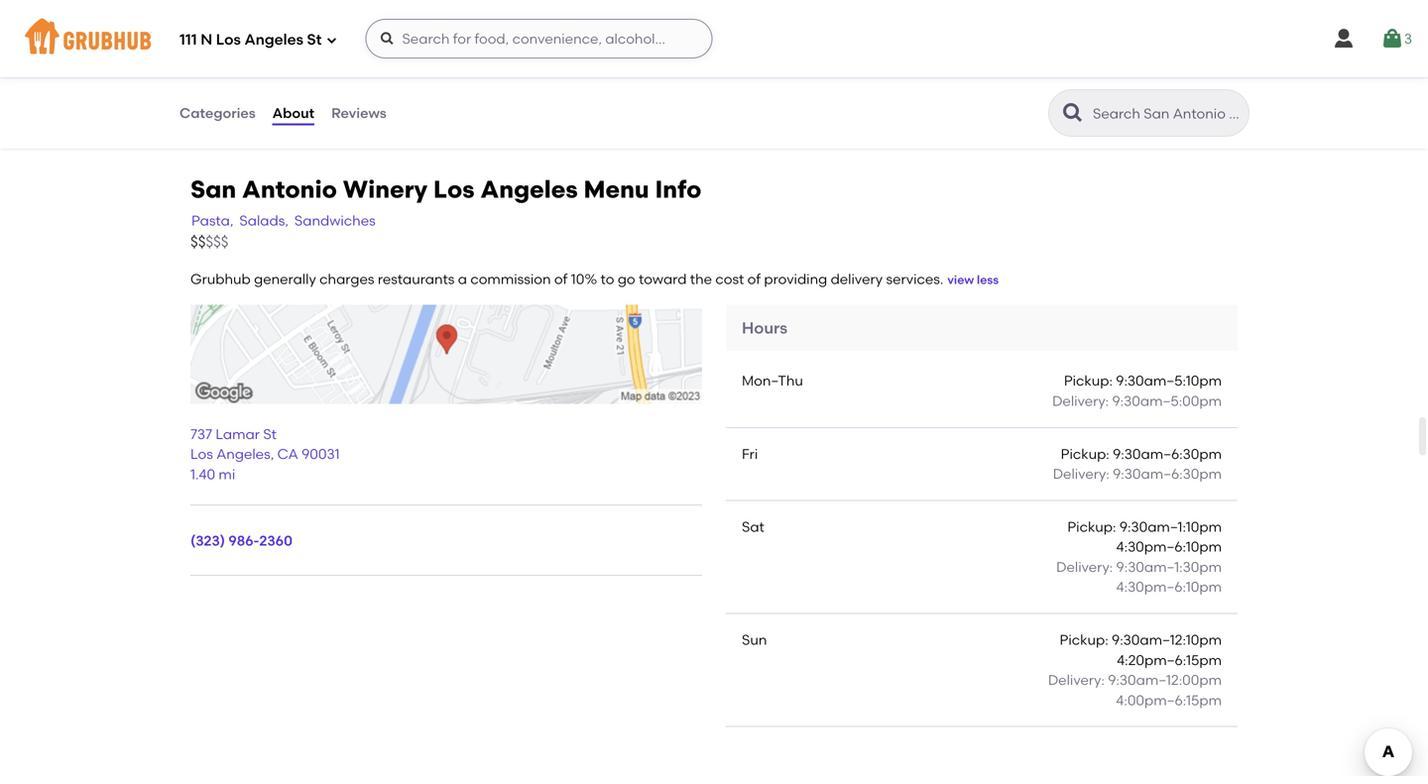 Task type: vqa. For each thing, say whether or not it's contained in the screenshot.
111
yes



Task type: locate. For each thing, give the bounding box(es) containing it.
los down 737
[[190, 446, 213, 463]]

1 vertical spatial st
[[263, 426, 277, 443]]

to
[[601, 271, 614, 287], [1258, 645, 1272, 662]]

los
[[216, 31, 241, 49], [433, 175, 475, 204], [190, 446, 213, 463]]

1 horizontal spatial los
[[216, 31, 241, 49]]

less
[[977, 273, 999, 287]]

san antonio winery los angeles menu info
[[190, 175, 702, 204]]

winery
[[343, 175, 428, 204]]

toward
[[639, 271, 687, 287]]

view less button
[[948, 272, 999, 289]]

2 of from the left
[[747, 271, 761, 287]]

2 9:30am–6:30pm from the top
[[1113, 466, 1222, 483]]

angeles inside the 737 lamar st los angeles , ca 90031 1.40 mi
[[216, 446, 270, 463]]

2 vertical spatial angeles
[[216, 446, 270, 463]]

los for san antonio winery los angeles menu info
[[433, 175, 475, 204]]

st left svg icon
[[307, 31, 322, 49]]

angeles for san antonio winery los angeles menu info
[[480, 175, 578, 204]]

737 lamar st los angeles , ca 90031 1.40 mi
[[190, 426, 340, 483]]

los right winery
[[433, 175, 475, 204]]

2 horizontal spatial svg image
[[1381, 27, 1404, 51]]

generally
[[254, 271, 316, 287]]

pasta, button
[[190, 210, 234, 232]]

9:30am–1:30pm
[[1116, 559, 1222, 576]]

pickup: inside pickup: 9:30am–1:10pm 4:30pm–6:10pm delivery: 9:30am–1:30pm 4:30pm–6:10pm
[[1068, 519, 1116, 535]]

1 horizontal spatial to
[[1258, 645, 1272, 662]]

angeles right n
[[244, 31, 303, 49]]

hours
[[742, 319, 788, 338]]

pickup: inside pickup: 9:30am–12:10pm 4:20pm–6:15pm delivery: 9:30am–12:00pm 4:00pm–6:15pm
[[1060, 632, 1109, 649]]

pickup: left 9:30am–5:10pm
[[1064, 373, 1113, 389]]

0 vertical spatial angeles
[[244, 31, 303, 49]]

los for 737 lamar st los angeles , ca 90031 1.40 mi
[[190, 446, 213, 463]]

737
[[190, 426, 212, 443]]

4:30pm–6:10pm up 9:30am–1:30pm
[[1116, 539, 1222, 556]]

1 4:30pm–6:10pm from the top
[[1116, 539, 1222, 556]]

4:30pm–6:10pm
[[1116, 539, 1222, 556], [1116, 579, 1222, 596]]

1 vertical spatial to
[[1258, 645, 1272, 662]]

9:30am–6:30pm up 9:30am–1:10pm
[[1113, 466, 1222, 483]]

10%
[[571, 271, 597, 287]]

fri
[[742, 446, 758, 462]]

0 horizontal spatial of
[[554, 271, 568, 287]]

1 horizontal spatial st
[[307, 31, 322, 49]]

angeles left menu
[[480, 175, 578, 204]]

homemade cannolis image
[[649, 0, 797, 37]]

pickup: inside pickup: 9:30am–5:10pm delivery: 9:30am–5:00pm
[[1064, 373, 1113, 389]]

of
[[554, 271, 568, 287], [747, 271, 761, 287]]

go
[[618, 271, 635, 287]]

los right n
[[216, 31, 241, 49]]

pickup: down pickup: 9:30am–6:30pm delivery: 9:30am–6:30pm
[[1068, 519, 1116, 535]]

to right proceed on the bottom right of the page
[[1258, 645, 1272, 662]]

pickup: for 9:30am–1:10pm
[[1068, 519, 1116, 535]]

pickup: for 9:30am–12:10pm
[[1060, 632, 1109, 649]]

sun
[[742, 632, 767, 649]]

2 4:30pm–6:10pm from the top
[[1116, 579, 1222, 596]]

sandwiches button
[[294, 210, 377, 232]]

0 horizontal spatial to
[[601, 271, 614, 287]]

1 horizontal spatial of
[[747, 271, 761, 287]]

info
[[655, 175, 702, 204]]

(323) 986-2360
[[190, 533, 293, 549]]

angeles
[[244, 31, 303, 49], [480, 175, 578, 204], [216, 446, 270, 463]]

4:30pm–6:10pm down 9:30am–1:30pm
[[1116, 579, 1222, 596]]

delivery: inside pickup: 9:30am–6:30pm delivery: 9:30am–6:30pm
[[1053, 466, 1110, 483]]

,
[[270, 446, 274, 463]]

0 vertical spatial los
[[216, 31, 241, 49]]

st inside main navigation navigation
[[307, 31, 322, 49]]

categories button
[[179, 77, 257, 149]]

providing
[[764, 271, 827, 287]]

0 horizontal spatial los
[[190, 446, 213, 463]]

delivery
[[831, 271, 883, 287]]

9:30am–6:30pm
[[1113, 446, 1222, 462], [1113, 466, 1222, 483]]

of right cost
[[747, 271, 761, 287]]

2 horizontal spatial los
[[433, 175, 475, 204]]

sat
[[742, 519, 765, 535]]

1 vertical spatial angeles
[[480, 175, 578, 204]]

angeles inside main navigation navigation
[[244, 31, 303, 49]]

sandwiches
[[295, 212, 376, 229]]

salads,
[[239, 212, 289, 229]]

9:30am–12:00pm
[[1108, 672, 1222, 689]]

salads, button
[[238, 210, 290, 232]]

st up ,
[[263, 426, 277, 443]]

st
[[307, 31, 322, 49], [263, 426, 277, 443]]

0 vertical spatial st
[[307, 31, 322, 49]]

$$$$$
[[190, 233, 229, 251]]

angeles down lamar
[[216, 446, 270, 463]]

pickup: 9:30am–12:10pm 4:20pm–6:15pm delivery: 9:30am–12:00pm 4:00pm–6:15pm
[[1048, 632, 1222, 709]]

0 horizontal spatial st
[[263, 426, 277, 443]]

1 vertical spatial 4:30pm–6:10pm
[[1116, 579, 1222, 596]]

1 of from the left
[[554, 271, 568, 287]]

delivery: inside pickup: 9:30am–5:10pm delivery: 9:30am–5:00pm
[[1052, 393, 1109, 410]]

los inside the 737 lamar st los angeles , ca 90031 1.40 mi
[[190, 446, 213, 463]]

reviews
[[331, 104, 387, 121]]

9:30am–6:30pm down "9:30am–5:00pm"
[[1113, 446, 1222, 462]]

charges
[[320, 271, 374, 287]]

pickup:
[[1064, 373, 1113, 389], [1061, 446, 1110, 462], [1068, 519, 1116, 535], [1060, 632, 1109, 649]]

pasta, salads, sandwiches
[[191, 212, 376, 229]]

of left 10%
[[554, 271, 568, 287]]

commission
[[470, 271, 551, 287]]

2 vertical spatial los
[[190, 446, 213, 463]]

pickup: down pickup: 9:30am–5:10pm delivery: 9:30am–5:00pm
[[1061, 446, 1110, 462]]

proceed
[[1198, 645, 1255, 662]]

to left go
[[601, 271, 614, 287]]

mon–thu
[[742, 373, 803, 389]]

1.40
[[190, 466, 215, 483]]

pickup: inside pickup: 9:30am–6:30pm delivery: 9:30am–6:30pm
[[1061, 446, 1110, 462]]

1 horizontal spatial svg image
[[1332, 27, 1356, 51]]

pickup: left 9:30am–12:10pm
[[1060, 632, 1109, 649]]

4:20pm–6:15pm
[[1117, 652, 1222, 669]]

0 vertical spatial 9:30am–6:30pm
[[1113, 446, 1222, 462]]

delivery:
[[1052, 393, 1109, 410], [1053, 466, 1110, 483], [1056, 559, 1113, 576], [1048, 672, 1105, 689]]

1 vertical spatial los
[[433, 175, 475, 204]]

(323) 986-2360 button
[[190, 531, 293, 551]]

1 vertical spatial 9:30am–6:30pm
[[1113, 466, 1222, 483]]

90031
[[302, 446, 340, 463]]

0 vertical spatial to
[[601, 271, 614, 287]]

1 9:30am–6:30pm from the top
[[1113, 446, 1222, 462]]

111
[[180, 31, 197, 49]]

0 vertical spatial 4:30pm–6:10pm
[[1116, 539, 1222, 556]]

svg image
[[1332, 27, 1356, 51], [1381, 27, 1404, 51], [326, 34, 338, 46]]



Task type: describe. For each thing, give the bounding box(es) containing it.
svg image
[[379, 31, 395, 47]]

about button
[[271, 77, 315, 149]]

the
[[690, 271, 712, 287]]

pickup: 9:30am–1:10pm 4:30pm–6:10pm delivery: 9:30am–1:30pm 4:30pm–6:10pm
[[1056, 519, 1222, 596]]

angeles for 737 lamar st los angeles , ca 90031 1.40 mi
[[216, 446, 270, 463]]

9:30am–5:10pm
[[1116, 373, 1222, 389]]

grubhub generally charges restaurants a commission of 10% to go toward the cost of providing delivery services. view less
[[190, 271, 999, 287]]

(323)
[[190, 533, 225, 549]]

$$
[[190, 233, 206, 251]]

Search San Antonio Winery Los Angeles search field
[[1091, 104, 1243, 123]]

proceed to checkout
[[1198, 645, 1342, 662]]

986-
[[229, 533, 259, 549]]

pasta,
[[191, 212, 234, 229]]

svg image inside 3 button
[[1381, 27, 1404, 51]]

los inside main navigation navigation
[[216, 31, 241, 49]]

delivery: inside pickup: 9:30am–1:10pm 4:30pm–6:10pm delivery: 9:30am–1:30pm 4:30pm–6:10pm
[[1056, 559, 1113, 576]]

pickup: 9:30am–5:10pm delivery: 9:30am–5:00pm
[[1052, 373, 1222, 410]]

3
[[1404, 30, 1412, 47]]

9:30am–1:10pm
[[1120, 519, 1222, 535]]

proceed to checkout button
[[1137, 636, 1402, 671]]

delivery: inside pickup: 9:30am–12:10pm 4:20pm–6:15pm delivery: 9:30am–12:00pm 4:00pm–6:15pm
[[1048, 672, 1105, 689]]

services.
[[886, 271, 944, 287]]

lamar
[[216, 426, 260, 443]]

ca
[[277, 446, 298, 463]]

grubhub
[[190, 271, 251, 287]]

st inside the 737 lamar st los angeles , ca 90031 1.40 mi
[[263, 426, 277, 443]]

view
[[948, 273, 974, 287]]

reviews button
[[330, 77, 388, 149]]

Search for food, convenience, alcohol... search field
[[365, 19, 713, 59]]

pickup: for 9:30am–5:10pm
[[1064, 373, 1113, 389]]

a
[[458, 271, 467, 287]]

pickup: for 9:30am–6:30pm
[[1061, 446, 1110, 462]]

categories
[[180, 104, 256, 121]]

san
[[190, 175, 236, 204]]

4:00pm–6:15pm
[[1116, 692, 1222, 709]]

main navigation navigation
[[0, 0, 1428, 77]]

2360
[[259, 533, 293, 549]]

mi
[[219, 466, 235, 483]]

0 horizontal spatial svg image
[[326, 34, 338, 46]]

3 button
[[1381, 21, 1412, 57]]

cost
[[716, 271, 744, 287]]

restaurants
[[378, 271, 455, 287]]

9:30am–12:10pm
[[1112, 632, 1222, 649]]

to inside button
[[1258, 645, 1272, 662]]

checkout
[[1275, 645, 1342, 662]]

antonio
[[242, 175, 337, 204]]

menu
[[584, 175, 649, 204]]

pickup: 9:30am–6:30pm delivery: 9:30am–6:30pm
[[1053, 446, 1222, 483]]

111 n los angeles st
[[180, 31, 322, 49]]

9:30am–5:00pm
[[1112, 393, 1222, 410]]

n
[[201, 31, 212, 49]]

search icon image
[[1061, 101, 1085, 125]]

about
[[272, 104, 314, 121]]



